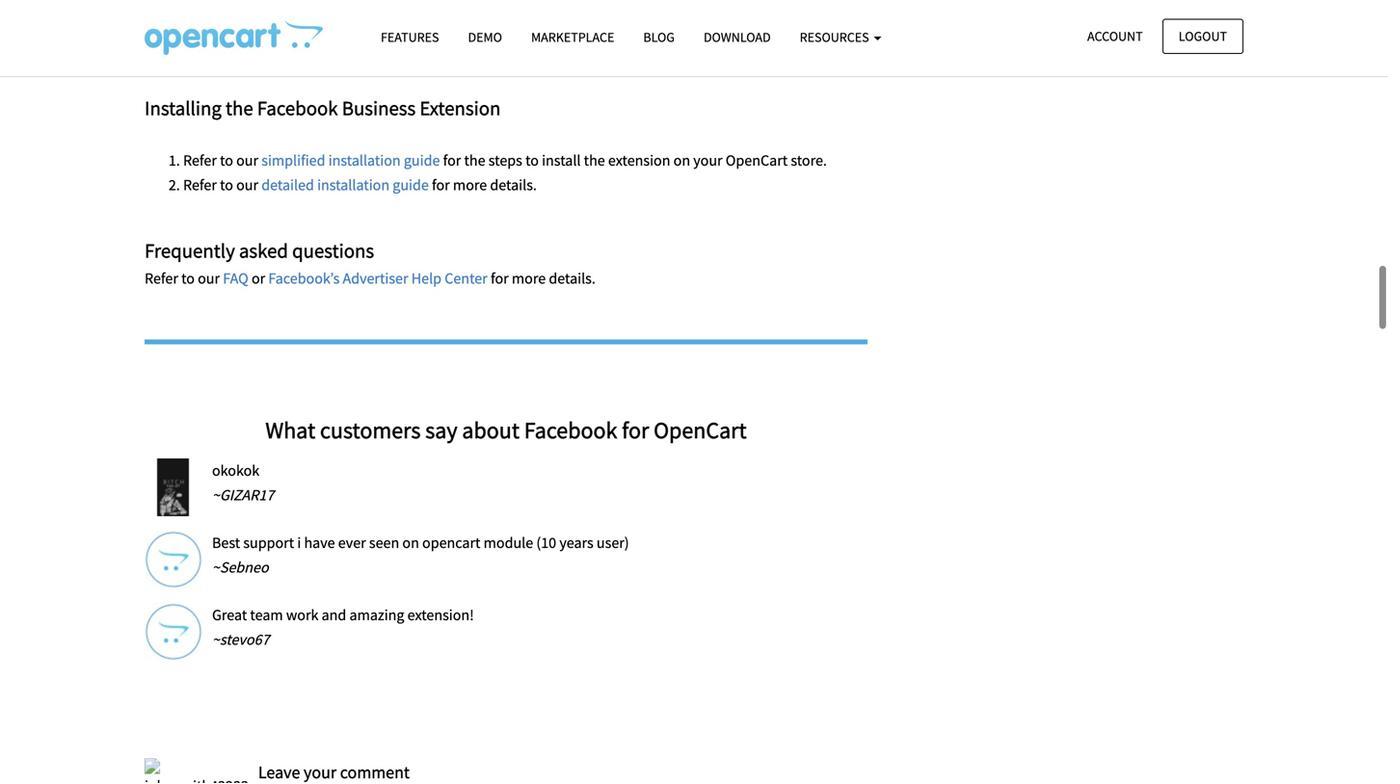 Task type: locate. For each thing, give the bounding box(es) containing it.
details. inside the refer to our simplified installation guide for the steps to install the extension on your opencart store. refer to our detailed installation guide for more details.
[[490, 176, 537, 195]]

refer inside frequently asked questions refer to our faq or facebook's advertiser help center for more details.
[[145, 269, 178, 288]]

steps
[[489, 151, 522, 170]]

blog link
[[629, 20, 689, 54]]

center
[[445, 269, 488, 288]]

to inside frequently asked questions refer to our faq or facebook's advertiser help center for more details.
[[181, 269, 195, 288]]

installation
[[328, 151, 401, 170], [317, 176, 390, 195]]

1 horizontal spatial details.
[[549, 269, 596, 288]]

to left detailed
[[220, 176, 233, 195]]

account
[[1088, 27, 1143, 45]]

comment
[[340, 762, 410, 784]]

the
[[226, 95, 253, 120], [464, 151, 486, 170], [584, 151, 605, 170]]

our left faq link at the left of page
[[198, 269, 220, 288]]

your
[[693, 151, 723, 170], [304, 762, 337, 784]]

our left simplified
[[236, 151, 258, 170]]

details.
[[490, 176, 537, 195], [549, 269, 596, 288]]

2 vertical spatial refer
[[145, 269, 178, 288]]

1 horizontal spatial more
[[512, 269, 546, 288]]

1 vertical spatial on
[[402, 534, 419, 553]]

guide down extension
[[404, 151, 440, 170]]

0 horizontal spatial on
[[402, 534, 419, 553]]

detailed
[[262, 176, 314, 195]]

our left detailed
[[236, 176, 258, 195]]

user)
[[597, 534, 629, 553]]

0 vertical spatial our
[[236, 151, 258, 170]]

facebook's
[[268, 269, 340, 288]]

best
[[212, 534, 240, 553]]

your right leave
[[304, 762, 337, 784]]

frequently
[[145, 238, 235, 263]]

0 horizontal spatial the
[[226, 95, 253, 120]]

opencart - facebook for opencart image
[[145, 20, 323, 55]]

0 vertical spatial on
[[674, 151, 690, 170]]

1 vertical spatial guide
[[393, 176, 429, 195]]

1 horizontal spatial the
[[464, 151, 486, 170]]

0 vertical spatial opencart
[[726, 151, 788, 170]]

features
[[381, 28, 439, 46]]

on right extension
[[674, 151, 690, 170]]

resources
[[800, 28, 872, 46]]

the left steps
[[464, 151, 486, 170]]

johnsmith43233 image
[[145, 759, 249, 784]]

1 vertical spatial more
[[512, 269, 546, 288]]

2 vertical spatial our
[[198, 269, 220, 288]]

on
[[674, 151, 690, 170], [402, 534, 419, 553]]

refer down installing
[[183, 151, 217, 170]]

more down extension
[[453, 176, 487, 195]]

marketplace link
[[517, 20, 629, 54]]

1 horizontal spatial your
[[693, 151, 723, 170]]

guide down simplified installation guide link
[[393, 176, 429, 195]]

facebook's advertiser help center link
[[268, 269, 488, 288]]

team
[[250, 606, 283, 625]]

facebook up simplified
[[257, 95, 338, 120]]

demo link
[[454, 20, 517, 54]]

guide
[[404, 151, 440, 170], [393, 176, 429, 195]]

the right installing
[[226, 95, 253, 120]]

logout link
[[1163, 19, 1244, 54]]

install
[[542, 151, 581, 170]]

0 vertical spatial details.
[[490, 176, 537, 195]]

facebook right about
[[524, 416, 617, 445]]

say
[[425, 416, 458, 445]]

the right install
[[584, 151, 605, 170]]

have
[[304, 534, 335, 553]]

1 vertical spatial your
[[304, 762, 337, 784]]

sebneo image
[[145, 531, 202, 589]]

more
[[453, 176, 487, 195], [512, 269, 546, 288]]

support
[[243, 534, 294, 553]]

extension!
[[408, 606, 474, 625]]

demo
[[468, 28, 502, 46]]

questions
[[292, 238, 374, 263]]

simplified installation guide link
[[262, 151, 440, 170]]

1 vertical spatial facebook
[[524, 416, 617, 445]]

simplified
[[262, 151, 325, 170]]

for
[[443, 151, 461, 170], [432, 176, 450, 195], [491, 269, 509, 288], [622, 416, 649, 445]]

installation down simplified installation guide link
[[317, 176, 390, 195]]

0 vertical spatial your
[[693, 151, 723, 170]]

gizar17 image
[[145, 459, 202, 517]]

refer to our simplified installation guide for the steps to install the extension on your opencart store. refer to our detailed installation guide for more details.
[[183, 151, 827, 195]]

1 vertical spatial refer
[[183, 176, 217, 195]]

details. inside frequently asked questions refer to our faq or facebook's advertiser help center for more details.
[[549, 269, 596, 288]]

download link
[[689, 20, 785, 54]]

0 horizontal spatial details.
[[490, 176, 537, 195]]

0 vertical spatial refer
[[183, 151, 217, 170]]

our inside frequently asked questions refer to our faq or facebook's advertiser help center for more details.
[[198, 269, 220, 288]]

refer up frequently
[[183, 176, 217, 195]]

to down frequently
[[181, 269, 195, 288]]

0 vertical spatial facebook
[[257, 95, 338, 120]]

best support i have ever seen on opencart module (10 years user) ~sebneo
[[212, 534, 629, 578]]

refer down frequently
[[145, 269, 178, 288]]

0 vertical spatial more
[[453, 176, 487, 195]]

our
[[236, 151, 258, 170], [236, 176, 258, 195], [198, 269, 220, 288]]

facebook
[[257, 95, 338, 120], [524, 416, 617, 445]]

opencart
[[726, 151, 788, 170], [654, 416, 747, 445]]

2 horizontal spatial the
[[584, 151, 605, 170]]

installation up detailed installation guide link
[[328, 151, 401, 170]]

ever
[[338, 534, 366, 553]]

refer
[[183, 151, 217, 170], [183, 176, 217, 195], [145, 269, 178, 288]]

more right center at the top left of page
[[512, 269, 546, 288]]

on right seen
[[402, 534, 419, 553]]

frequently asked questions refer to our faq or facebook's advertiser help center for more details.
[[145, 238, 596, 288]]

help
[[411, 269, 442, 288]]

more inside the refer to our simplified installation guide for the steps to install the extension on your opencart store. refer to our detailed installation guide for more details.
[[453, 176, 487, 195]]

and
[[322, 606, 346, 625]]

0 horizontal spatial more
[[453, 176, 487, 195]]

i
[[297, 534, 301, 553]]

to
[[220, 151, 233, 170], [526, 151, 539, 170], [220, 176, 233, 195], [181, 269, 195, 288]]

your right extension
[[693, 151, 723, 170]]

1 horizontal spatial on
[[674, 151, 690, 170]]

1 vertical spatial details.
[[549, 269, 596, 288]]

customers
[[320, 416, 421, 445]]



Task type: describe. For each thing, give the bounding box(es) containing it.
great
[[212, 606, 247, 625]]

module
[[484, 534, 533, 553]]

opencart inside the refer to our simplified installation guide for the steps to install the extension on your opencart store. refer to our detailed installation guide for more details.
[[726, 151, 788, 170]]

leave your comment
[[258, 762, 410, 784]]

detailed installation guide link
[[262, 176, 429, 195]]

1 horizontal spatial facebook
[[524, 416, 617, 445]]

1 vertical spatial opencart
[[654, 416, 747, 445]]

leave
[[258, 762, 300, 784]]

blog
[[643, 28, 675, 46]]

0 vertical spatial installation
[[328, 151, 401, 170]]

resources link
[[785, 20, 896, 54]]

or
[[252, 269, 265, 288]]

work
[[286, 606, 319, 625]]

your inside the refer to our simplified installation guide for the steps to install the extension on your opencart store. refer to our detailed installation guide for more details.
[[693, 151, 723, 170]]

on inside the refer to our simplified installation guide for the steps to install the extension on your opencart store. refer to our detailed installation guide for more details.
[[674, 151, 690, 170]]

download
[[704, 28, 771, 46]]

0 horizontal spatial facebook
[[257, 95, 338, 120]]

1 vertical spatial installation
[[317, 176, 390, 195]]

to left simplified
[[220, 151, 233, 170]]

extension
[[608, 151, 671, 170]]

logout
[[1179, 27, 1227, 45]]

asked
[[239, 238, 288, 263]]

installing
[[145, 95, 222, 120]]

stevo67 image
[[145, 604, 202, 661]]

account link
[[1071, 19, 1159, 54]]

to right steps
[[526, 151, 539, 170]]

on inside best support i have ever seen on opencart module (10 years user) ~sebneo
[[402, 534, 419, 553]]

store.
[[791, 151, 827, 170]]

years
[[560, 534, 594, 553]]

1 vertical spatial our
[[236, 176, 258, 195]]

great team work and amazing extension! ~stevo67
[[212, 606, 474, 650]]

more inside frequently asked questions refer to our faq or facebook's advertiser help center for more details.
[[512, 269, 546, 288]]

(10
[[536, 534, 556, 553]]

~gizar17
[[212, 486, 274, 505]]

opencart
[[422, 534, 481, 553]]

faq
[[223, 269, 249, 288]]

~stevo67
[[212, 631, 270, 650]]

marketplace
[[531, 28, 614, 46]]

okokok
[[212, 461, 260, 481]]

what customers say about facebook for opencart
[[266, 416, 747, 445]]

installing the facebook business extension
[[145, 95, 501, 120]]

features link
[[366, 20, 454, 54]]

amazing
[[350, 606, 404, 625]]

what
[[266, 416, 315, 445]]

0 horizontal spatial your
[[304, 762, 337, 784]]

okokok ~gizar17
[[212, 461, 274, 505]]

faq link
[[223, 269, 249, 288]]

business
[[342, 95, 416, 120]]

~sebneo
[[212, 558, 269, 578]]

for inside frequently asked questions refer to our faq or facebook's advertiser help center for more details.
[[491, 269, 509, 288]]

advertiser
[[343, 269, 408, 288]]

seen
[[369, 534, 399, 553]]

extension
[[420, 95, 501, 120]]

0 vertical spatial guide
[[404, 151, 440, 170]]

about
[[462, 416, 520, 445]]



Task type: vqa. For each thing, say whether or not it's contained in the screenshot.
'Resources' link
yes



